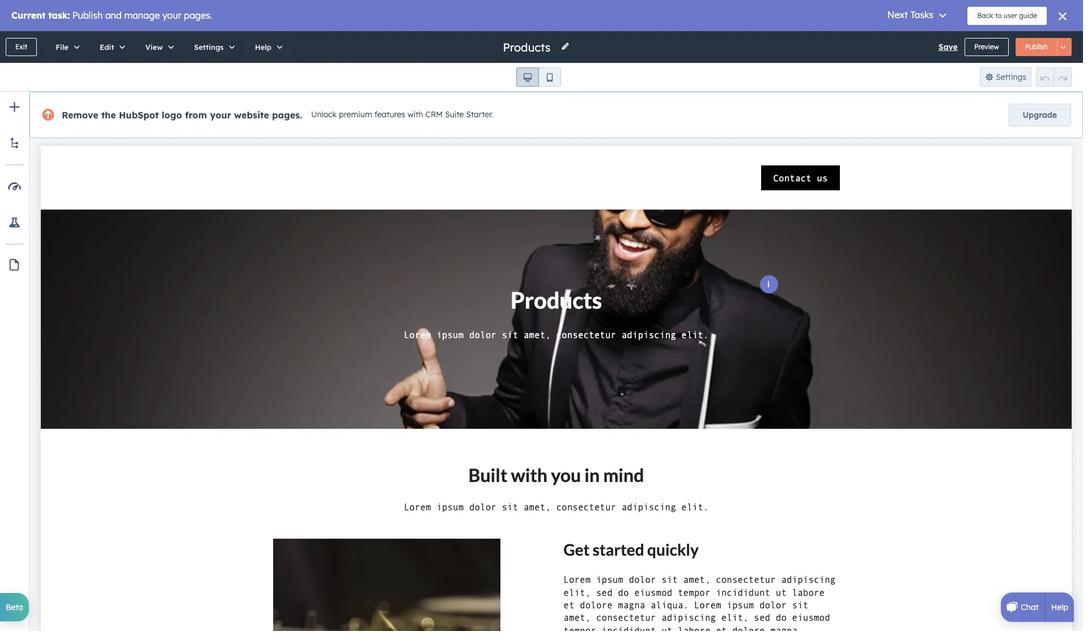 Task type: describe. For each thing, give the bounding box(es) containing it.
premium
[[339, 110, 372, 120]]

hubspot
[[119, 109, 159, 121]]

features
[[374, 110, 405, 120]]

chat
[[1021, 603, 1039, 613]]

from
[[185, 109, 207, 121]]

beta
[[6, 603, 23, 613]]

save
[[939, 42, 958, 52]]

website
[[234, 109, 269, 121]]

logo
[[162, 109, 182, 121]]

file
[[56, 43, 69, 52]]

upgrade
[[1023, 110, 1057, 120]]

0 horizontal spatial settings button
[[182, 31, 243, 63]]

0 horizontal spatial settings
[[194, 43, 224, 52]]

with
[[408, 110, 423, 120]]

unlock premium features with crm suite starter.
[[311, 110, 493, 120]]

starter.
[[466, 110, 493, 120]]

2 group from the left
[[1036, 67, 1072, 87]]

view
[[145, 43, 163, 52]]

save button
[[939, 40, 958, 54]]

the
[[101, 109, 116, 121]]

1 group from the left
[[516, 67, 561, 87]]

exit link
[[6, 38, 37, 56]]

crm
[[425, 110, 443, 120]]

exit
[[15, 43, 27, 51]]

view button
[[133, 31, 182, 63]]

your
[[210, 109, 231, 121]]

pages.
[[272, 109, 302, 121]]

publish button
[[1016, 38, 1058, 56]]



Task type: locate. For each thing, give the bounding box(es) containing it.
suite
[[445, 110, 464, 120]]

remove
[[62, 109, 98, 121]]

0 horizontal spatial group
[[516, 67, 561, 87]]

1 vertical spatial settings button
[[980, 67, 1032, 87]]

group
[[516, 67, 561, 87], [1036, 67, 1072, 87]]

1 horizontal spatial help
[[1051, 603, 1068, 613]]

help button
[[243, 31, 291, 63]]

settings
[[194, 43, 224, 52], [996, 72, 1027, 82]]

None field
[[502, 39, 554, 55]]

1 vertical spatial settings
[[996, 72, 1027, 82]]

publish
[[1025, 43, 1048, 51]]

0 vertical spatial help
[[255, 43, 272, 52]]

1 vertical spatial help
[[1051, 603, 1068, 613]]

settings right view button
[[194, 43, 224, 52]]

beta button
[[0, 593, 29, 622]]

unlock
[[311, 110, 337, 120]]

preview button
[[965, 38, 1009, 56]]

1 horizontal spatial group
[[1036, 67, 1072, 87]]

0 vertical spatial settings
[[194, 43, 224, 52]]

0 horizontal spatial help
[[255, 43, 272, 52]]

publish group
[[1016, 38, 1072, 56]]

0 vertical spatial settings button
[[182, 31, 243, 63]]

remove the hubspot logo from your website pages.
[[62, 109, 302, 121]]

edit button
[[88, 31, 133, 63]]

1 horizontal spatial settings button
[[980, 67, 1032, 87]]

help
[[255, 43, 272, 52], [1051, 603, 1068, 613]]

file button
[[44, 31, 88, 63]]

settings down preview button
[[996, 72, 1027, 82]]

upgrade link
[[1009, 104, 1071, 126]]

edit
[[100, 43, 114, 52]]

1 horizontal spatial settings
[[996, 72, 1027, 82]]

preview
[[974, 43, 999, 51]]

settings button
[[182, 31, 243, 63], [980, 67, 1032, 87]]

help inside button
[[255, 43, 272, 52]]



Task type: vqa. For each thing, say whether or not it's contained in the screenshot.
menu
no



